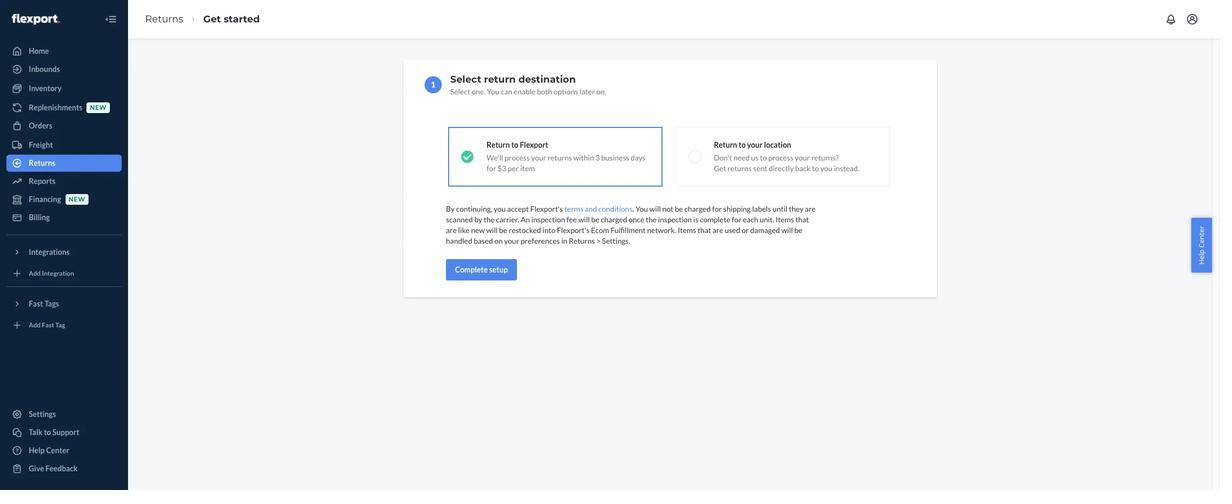 Task type: describe. For each thing, give the bounding box(es) containing it.
flexport
[[520, 140, 549, 149]]

or
[[742, 226, 749, 235]]

tags
[[45, 300, 59, 309]]

item
[[521, 164, 535, 173]]

settings.
[[603, 237, 631, 246]]

labels
[[753, 204, 772, 214]]

each
[[743, 215, 759, 224]]

enable
[[514, 87, 536, 96]]

fast tags
[[29, 300, 59, 309]]

fast tags button
[[6, 296, 122, 313]]

within
[[574, 153, 594, 162]]

2 inspection from the left
[[659, 215, 692, 224]]

new inside . you will not be charged for shipping labels until they are scanned by the carrier. an inspection fee will be charged once the inspection is complete for each unit. items that are like new will be restocked into flexport's ecom fulfillment network. items that are used or damaged will be handled based on your preferences in returns > settings.
[[471, 226, 485, 235]]

inventory link
[[6, 80, 122, 97]]

1 select from the top
[[451, 74, 482, 85]]

flexport's inside . you will not be charged for shipping labels until they are scanned by the carrier. an inspection fee will be charged once the inspection is complete for each unit. items that are like new will be restocked into flexport's ecom fulfillment network. items that are used or damaged will be handled based on your preferences in returns > settings.
[[557, 226, 590, 235]]

0 vertical spatial that
[[796, 215, 810, 224]]

need
[[734, 153, 750, 162]]

>
[[597, 237, 601, 246]]

network.
[[648, 226, 677, 235]]

based
[[474, 237, 493, 246]]

setup
[[490, 265, 508, 274]]

returns inside return to your location don't need us to process your returns? get returns sent directly back to you instead.
[[728, 164, 752, 173]]

1 horizontal spatial are
[[713, 226, 724, 235]]

check circle image
[[461, 151, 474, 163]]

for inside return to flexport we'll process your returns within 3 business days for $3 per item
[[487, 164, 497, 173]]

add integration link
[[6, 265, 122, 282]]

2 horizontal spatial for
[[732, 215, 742, 224]]

ecom
[[591, 226, 610, 235]]

is
[[694, 215, 699, 224]]

to right back
[[813, 164, 820, 173]]

returns?
[[812, 153, 839, 162]]

terms and conditions link
[[565, 204, 633, 214]]

1
[[431, 80, 436, 89]]

0 horizontal spatial returns link
[[6, 155, 122, 172]]

by continuing, you accept flexport's terms and conditions
[[446, 204, 633, 214]]

settings
[[29, 410, 56, 419]]

get started link
[[203, 13, 260, 25]]

integration
[[42, 270, 74, 278]]

return to your location don't need us to process your returns? get returns sent directly back to you instead.
[[714, 140, 860, 173]]

used
[[725, 226, 741, 235]]

$3
[[498, 164, 507, 173]]

an
[[521, 215, 530, 224]]

on.
[[597, 87, 607, 96]]

billing link
[[6, 209, 122, 226]]

and
[[585, 204, 597, 214]]

financing
[[29, 195, 61, 204]]

1 vertical spatial help center
[[29, 446, 69, 455]]

talk to support
[[29, 428, 79, 437]]

preferences
[[521, 237, 560, 246]]

both
[[537, 87, 553, 96]]

accept
[[508, 204, 529, 214]]

center inside button
[[1198, 226, 1207, 248]]

0 horizontal spatial you
[[494, 204, 506, 214]]

into
[[543, 226, 556, 235]]

conditions
[[599, 204, 633, 214]]

return
[[484, 74, 516, 85]]

flexport logo image
[[12, 14, 60, 24]]

give feedback
[[29, 464, 78, 474]]

be down 'carrier.'
[[500, 226, 508, 235]]

be down terms and conditions link
[[592, 215, 600, 224]]

1 vertical spatial help
[[29, 446, 45, 455]]

like
[[458, 226, 470, 235]]

1 horizontal spatial for
[[713, 204, 722, 214]]

reports link
[[6, 173, 122, 190]]

inbounds link
[[6, 61, 122, 78]]

process inside return to your location don't need us to process your returns? get returns sent directly back to you instead.
[[769, 153, 794, 162]]

replenishments
[[29, 103, 82, 112]]

0 vertical spatial items
[[776, 215, 795, 224]]

be right not
[[675, 204, 683, 214]]

select return destination select one. you can enable both options later on.
[[451, 74, 607, 96]]

to for your
[[739, 140, 746, 149]]

returns inside breadcrumbs navigation
[[145, 13, 183, 25]]

instead.
[[834, 164, 860, 173]]

your up 'us'
[[748, 140, 763, 149]]

to right 'us'
[[760, 153, 767, 162]]

breadcrumbs navigation
[[137, 4, 269, 35]]

directly
[[769, 164, 794, 173]]

talk
[[29, 428, 42, 437]]

days
[[631, 153, 646, 162]]

in
[[562, 237, 568, 246]]

until
[[773, 204, 788, 214]]

fast inside fast tags dropdown button
[[29, 300, 43, 309]]

by
[[446, 204, 455, 214]]

one.
[[472, 87, 486, 96]]

business
[[602, 153, 630, 162]]

2 horizontal spatial are
[[806, 204, 816, 214]]

returns inside . you will not be charged for shipping labels until they are scanned by the carrier. an inspection fee will be charged once the inspection is complete for each unit. items that are like new will be restocked into flexport's ecom fulfillment network. items that are used or damaged will be handled based on your preferences in returns > settings.
[[569, 237, 595, 246]]

new for financing
[[69, 196, 85, 204]]

handled
[[446, 237, 473, 246]]

will left not
[[650, 204, 661, 214]]

add for add fast tag
[[29, 322, 41, 330]]

new for replenishments
[[90, 104, 107, 112]]

complete
[[700, 215, 731, 224]]

freight link
[[6, 137, 122, 154]]

back
[[796, 164, 811, 173]]

process inside return to flexport we'll process your returns within 3 business days for $3 per item
[[505, 153, 530, 162]]

get inside return to your location don't need us to process your returns? get returns sent directly back to you instead.
[[714, 164, 727, 173]]

carrier.
[[496, 215, 520, 224]]

complete setup button
[[446, 259, 517, 281]]

0 vertical spatial charged
[[685, 204, 711, 214]]

billing
[[29, 213, 50, 222]]

inventory
[[29, 84, 62, 93]]

0 vertical spatial flexport's
[[531, 204, 563, 214]]

inbounds
[[29, 65, 60, 74]]



Task type: locate. For each thing, give the bounding box(es) containing it.
0 horizontal spatial you
[[487, 87, 500, 96]]

fast inside add fast tag link
[[42, 322, 54, 330]]

will up the "on"
[[487, 226, 498, 235]]

0 horizontal spatial for
[[487, 164, 497, 173]]

new down reports link
[[69, 196, 85, 204]]

1 vertical spatial get
[[714, 164, 727, 173]]

can
[[501, 87, 513, 96]]

returns inside return to flexport we'll process your returns within 3 business days for $3 per item
[[548, 153, 572, 162]]

items down until
[[776, 215, 795, 224]]

your inside return to flexport we'll process your returns within 3 business days for $3 per item
[[532, 153, 547, 162]]

you left can
[[487, 87, 500, 96]]

1 vertical spatial returns
[[728, 164, 752, 173]]

1 horizontal spatial that
[[796, 215, 810, 224]]

the right once
[[646, 215, 657, 224]]

are down complete
[[713, 226, 724, 235]]

home
[[29, 46, 49, 56]]

0 vertical spatial returns
[[548, 153, 572, 162]]

0 horizontal spatial inspection
[[532, 215, 566, 224]]

your inside . you will not be charged for shipping labels until they are scanned by the carrier. an inspection fee will be charged once the inspection is complete for each unit. items that are like new will be restocked into flexport's ecom fulfillment network. items that are used or damaged will be handled based on your preferences in returns > settings.
[[505, 237, 520, 246]]

be
[[675, 204, 683, 214], [592, 215, 600, 224], [500, 226, 508, 235], [795, 226, 803, 235]]

continuing,
[[456, 204, 493, 214]]

are left the like
[[446, 226, 457, 235]]

1 horizontal spatial help center
[[1198, 226, 1207, 265]]

2 vertical spatial new
[[471, 226, 485, 235]]

get left started
[[203, 13, 221, 25]]

1 horizontal spatial process
[[769, 153, 794, 162]]

2 horizontal spatial new
[[471, 226, 485, 235]]

1 process from the left
[[505, 153, 530, 162]]

return up don't
[[714, 140, 738, 149]]

2 select from the top
[[451, 87, 471, 96]]

your
[[748, 140, 763, 149], [532, 153, 547, 162], [795, 153, 811, 162], [505, 237, 520, 246]]

new up the "orders" 'link'
[[90, 104, 107, 112]]

.
[[633, 204, 635, 214]]

to inside return to flexport we'll process your returns within 3 business days for $3 per item
[[512, 140, 519, 149]]

to for support
[[44, 428, 51, 437]]

don't
[[714, 153, 733, 162]]

settings link
[[6, 406, 122, 423]]

once
[[629, 215, 645, 224]]

select up one. at the left of the page
[[451, 74, 482, 85]]

you up 'carrier.'
[[494, 204, 506, 214]]

integrations
[[29, 248, 70, 257]]

0 horizontal spatial items
[[678, 226, 697, 235]]

. you will not be charged for shipping labels until they are scanned by the carrier. an inspection fee will be charged once the inspection is complete for each unit. items that are like new will be restocked into flexport's ecom fulfillment network. items that are used or damaged will be handled based on your preferences in returns > settings.
[[446, 204, 816, 246]]

that down 'they'
[[796, 215, 810, 224]]

items down "is"
[[678, 226, 697, 235]]

2 process from the left
[[769, 153, 794, 162]]

for
[[487, 164, 497, 173], [713, 204, 722, 214], [732, 215, 742, 224]]

per
[[508, 164, 519, 173]]

scanned
[[446, 215, 473, 224]]

returns right close navigation icon at left
[[145, 13, 183, 25]]

talk to support button
[[6, 424, 122, 442]]

add for add integration
[[29, 270, 41, 278]]

charged up "is"
[[685, 204, 711, 214]]

complete setup
[[455, 265, 508, 274]]

1 vertical spatial fast
[[42, 322, 54, 330]]

destination
[[519, 74, 576, 85]]

0 vertical spatial new
[[90, 104, 107, 112]]

2 add from the top
[[29, 322, 41, 330]]

1 horizontal spatial items
[[776, 215, 795, 224]]

to up need
[[739, 140, 746, 149]]

1 vertical spatial add
[[29, 322, 41, 330]]

1 return from the left
[[487, 140, 510, 149]]

0 horizontal spatial are
[[446, 226, 457, 235]]

1 horizontal spatial center
[[1198, 226, 1207, 248]]

you inside return to your location don't need us to process your returns? get returns sent directly back to you instead.
[[821, 164, 833, 173]]

close navigation image
[[105, 13, 117, 26]]

to inside button
[[44, 428, 51, 437]]

get inside breadcrumbs navigation
[[203, 13, 221, 25]]

us
[[752, 153, 759, 162]]

open notifications image
[[1165, 13, 1178, 26]]

add fast tag
[[29, 322, 65, 330]]

to left flexport
[[512, 140, 519, 149]]

you right . on the top of the page
[[636, 204, 648, 214]]

that
[[796, 215, 810, 224], [698, 226, 712, 235]]

3
[[596, 153, 600, 162]]

fee
[[567, 215, 577, 224]]

options
[[554, 87, 579, 96]]

0 vertical spatial returns link
[[145, 13, 183, 25]]

shipping
[[724, 204, 751, 214]]

terms
[[565, 204, 584, 214]]

1 vertical spatial returns
[[29, 159, 55, 168]]

1 horizontal spatial returns
[[728, 164, 752, 173]]

charged down conditions
[[601, 215, 628, 224]]

1 horizontal spatial returns
[[145, 13, 183, 25]]

fast left tags
[[29, 300, 43, 309]]

2 vertical spatial returns
[[569, 237, 595, 246]]

return for process
[[487, 140, 510, 149]]

process up per
[[505, 153, 530, 162]]

inspection down not
[[659, 215, 692, 224]]

help
[[1198, 250, 1207, 265], [29, 446, 45, 455]]

1 vertical spatial new
[[69, 196, 85, 204]]

2 horizontal spatial returns
[[569, 237, 595, 246]]

0 vertical spatial returns
[[145, 13, 183, 25]]

by
[[475, 215, 483, 224]]

new down by on the top left of page
[[471, 226, 485, 235]]

0 horizontal spatial help center
[[29, 446, 69, 455]]

return inside return to flexport we'll process your returns within 3 business days for $3 per item
[[487, 140, 510, 149]]

1 vertical spatial you
[[494, 204, 506, 214]]

the right by on the top left of page
[[484, 215, 495, 224]]

help center
[[1198, 226, 1207, 265], [29, 446, 69, 455]]

items
[[776, 215, 795, 224], [678, 226, 697, 235]]

open account menu image
[[1187, 13, 1200, 26]]

1 add from the top
[[29, 270, 41, 278]]

returns link up reports link
[[6, 155, 122, 172]]

for up complete
[[713, 204, 722, 214]]

new
[[90, 104, 107, 112], [69, 196, 85, 204], [471, 226, 485, 235]]

your down flexport
[[532, 153, 547, 162]]

your up back
[[795, 153, 811, 162]]

2 vertical spatial for
[[732, 215, 742, 224]]

1 horizontal spatial the
[[646, 215, 657, 224]]

get
[[203, 13, 221, 25], [714, 164, 727, 173]]

0 horizontal spatial returns
[[29, 159, 55, 168]]

1 horizontal spatial you
[[636, 204, 648, 214]]

0 horizontal spatial that
[[698, 226, 712, 235]]

0 vertical spatial fast
[[29, 300, 43, 309]]

select left one. at the left of the page
[[451, 87, 471, 96]]

you inside . you will not be charged for shipping labels until they are scanned by the carrier. an inspection fee will be charged once the inspection is complete for each unit. items that are like new will be restocked into flexport's ecom fulfillment network. items that are used or damaged will be handled based on your preferences in returns > settings.
[[636, 204, 648, 214]]

help inside button
[[1198, 250, 1207, 265]]

you down returns?
[[821, 164, 833, 173]]

location
[[765, 140, 792, 149]]

integrations button
[[6, 244, 122, 261]]

0 vertical spatial you
[[821, 164, 833, 173]]

1 horizontal spatial help
[[1198, 250, 1207, 265]]

feedback
[[46, 464, 78, 474]]

2 return from the left
[[714, 140, 738, 149]]

1 vertical spatial for
[[713, 204, 722, 214]]

fast left tag
[[42, 322, 54, 330]]

0 vertical spatial center
[[1198, 226, 1207, 248]]

will right damaged
[[782, 226, 794, 235]]

1 horizontal spatial returns link
[[145, 13, 183, 25]]

0 horizontal spatial get
[[203, 13, 221, 25]]

not
[[663, 204, 674, 214]]

0 vertical spatial help center
[[1198, 226, 1207, 265]]

1 vertical spatial you
[[636, 204, 648, 214]]

return for don't
[[714, 140, 738, 149]]

you
[[821, 164, 833, 173], [494, 204, 506, 214]]

1 inspection from the left
[[532, 215, 566, 224]]

return up we'll
[[487, 140, 510, 149]]

1 horizontal spatial you
[[821, 164, 833, 173]]

inspection up into
[[532, 215, 566, 224]]

0 horizontal spatial center
[[46, 446, 69, 455]]

support
[[52, 428, 79, 437]]

0 horizontal spatial process
[[505, 153, 530, 162]]

0 vertical spatial for
[[487, 164, 497, 173]]

are right 'they'
[[806, 204, 816, 214]]

0 horizontal spatial return
[[487, 140, 510, 149]]

0 vertical spatial add
[[29, 270, 41, 278]]

the
[[484, 215, 495, 224], [646, 215, 657, 224]]

home link
[[6, 43, 122, 60]]

1 vertical spatial that
[[698, 226, 712, 235]]

1 horizontal spatial get
[[714, 164, 727, 173]]

will right fee
[[579, 215, 590, 224]]

unit.
[[760, 215, 775, 224]]

0 horizontal spatial returns
[[548, 153, 572, 162]]

0 horizontal spatial charged
[[601, 215, 628, 224]]

returns left within
[[548, 153, 572, 162]]

returns up "reports" on the left of page
[[29, 159, 55, 168]]

1 horizontal spatial charged
[[685, 204, 711, 214]]

reports
[[29, 177, 55, 186]]

add
[[29, 270, 41, 278], [29, 322, 41, 330]]

flexport's down fee
[[557, 226, 590, 235]]

for left $3
[[487, 164, 497, 173]]

orders link
[[6, 117, 122, 135]]

1 vertical spatial center
[[46, 446, 69, 455]]

1 vertical spatial items
[[678, 226, 697, 235]]

fast
[[29, 300, 43, 309], [42, 322, 54, 330]]

1 horizontal spatial return
[[714, 140, 738, 149]]

flexport's up into
[[531, 204, 563, 214]]

get started
[[203, 13, 260, 25]]

help center link
[[6, 443, 122, 460]]

1 vertical spatial select
[[451, 87, 471, 96]]

inspection
[[532, 215, 566, 224], [659, 215, 692, 224]]

help center inside button
[[1198, 226, 1207, 265]]

0 horizontal spatial the
[[484, 215, 495, 224]]

you inside the select return destination select one. you can enable both options later on.
[[487, 87, 500, 96]]

add down fast tags
[[29, 322, 41, 330]]

1 vertical spatial returns link
[[6, 155, 122, 172]]

0 horizontal spatial help
[[29, 446, 45, 455]]

return to flexport we'll process your returns within 3 business days for $3 per item
[[487, 140, 646, 173]]

to for flexport
[[512, 140, 519, 149]]

restocked
[[509, 226, 541, 235]]

get down don't
[[714, 164, 727, 173]]

complete
[[455, 265, 488, 274]]

return inside return to your location don't need us to process your returns? get returns sent directly back to you instead.
[[714, 140, 738, 149]]

give feedback button
[[6, 461, 122, 478]]

add integration
[[29, 270, 74, 278]]

sent
[[754, 164, 768, 173]]

later
[[580, 87, 595, 96]]

1 vertical spatial charged
[[601, 215, 628, 224]]

to right talk
[[44, 428, 51, 437]]

0 vertical spatial you
[[487, 87, 500, 96]]

process up directly at the right top of the page
[[769, 153, 794, 162]]

returns down need
[[728, 164, 752, 173]]

1 the from the left
[[484, 215, 495, 224]]

fulfillment
[[611, 226, 646, 235]]

started
[[224, 13, 260, 25]]

your right the "on"
[[505, 237, 520, 246]]

be down 'they'
[[795, 226, 803, 235]]

to
[[512, 140, 519, 149], [739, 140, 746, 149], [760, 153, 767, 162], [813, 164, 820, 173], [44, 428, 51, 437]]

0 horizontal spatial new
[[69, 196, 85, 204]]

1 vertical spatial flexport's
[[557, 226, 590, 235]]

for down shipping
[[732, 215, 742, 224]]

1 horizontal spatial inspection
[[659, 215, 692, 224]]

add fast tag link
[[6, 317, 122, 334]]

0 vertical spatial get
[[203, 13, 221, 25]]

add left integration
[[29, 270, 41, 278]]

that down "is"
[[698, 226, 712, 235]]

give
[[29, 464, 44, 474]]

center
[[1198, 226, 1207, 248], [46, 446, 69, 455]]

1 horizontal spatial new
[[90, 104, 107, 112]]

damaged
[[751, 226, 781, 235]]

returns left >
[[569, 237, 595, 246]]

0 vertical spatial select
[[451, 74, 482, 85]]

they
[[790, 204, 804, 214]]

orders
[[29, 121, 52, 130]]

returns link right close navigation icon at left
[[145, 13, 183, 25]]

0 vertical spatial help
[[1198, 250, 1207, 265]]

2 the from the left
[[646, 215, 657, 224]]



Task type: vqa. For each thing, say whether or not it's contained in the screenshot.
first Drop your file here or choose file
no



